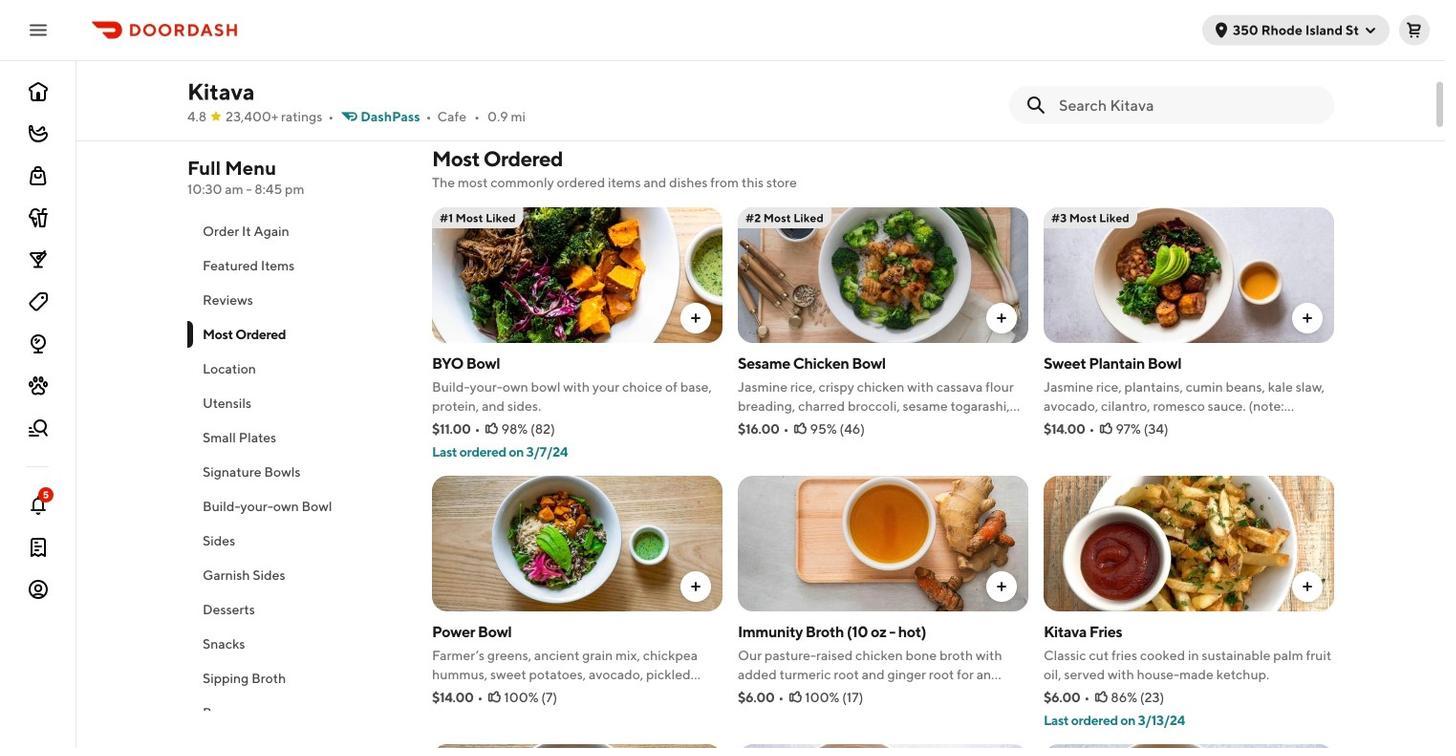 Task type: describe. For each thing, give the bounding box(es) containing it.
sesame chicken bowl image
[[738, 207, 1029, 343]]

sweet plantain bowl image
[[1044, 207, 1335, 343]]

open menu image
[[27, 19, 50, 42]]

add item to cart image for power bowl image
[[688, 579, 704, 595]]

byo bowl image
[[432, 207, 723, 343]]

immunity broth (10 oz - hot) image
[[738, 476, 1029, 612]]

kitava fries image
[[1044, 476, 1335, 612]]

add item to cart image for immunity broth (10 oz - hot) image
[[994, 579, 1009, 595]]

add item to cart image for sesame chicken bowl image
[[994, 311, 1009, 326]]



Task type: vqa. For each thing, say whether or not it's contained in the screenshot.
Sesame Chicken Bowl Image
yes



Task type: locate. For each thing, give the bounding box(es) containing it.
add item to cart image
[[994, 311, 1009, 326], [1300, 311, 1315, 326], [688, 579, 704, 595], [994, 579, 1009, 595], [1300, 579, 1315, 595]]

power bowl image
[[432, 476, 723, 612]]

Item Search search field
[[1059, 95, 1319, 116]]

0 items, open order cart image
[[1407, 22, 1422, 38]]

add item to cart image
[[688, 311, 704, 326]]

add item to cart image for the kitava fries "image"
[[1300, 579, 1315, 595]]

add item to cart image for sweet plantain bowl image at right top
[[1300, 311, 1315, 326]]



